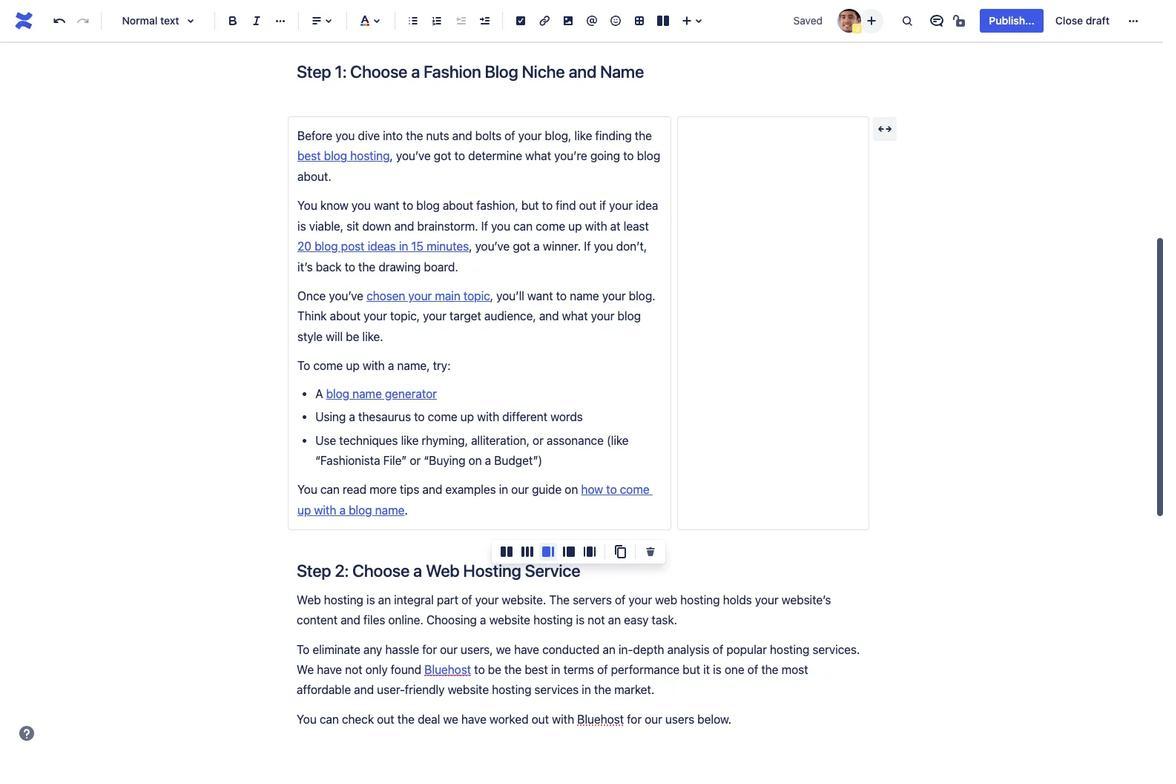 Task type: locate. For each thing, give the bounding box(es) containing it.
0 vertical spatial website
[[489, 614, 531, 627]]

2 vertical spatial you
[[297, 713, 317, 726]]

tips
[[400, 483, 420, 497]]

a left fashion
[[411, 62, 420, 82]]

content
[[297, 614, 338, 627]]

to left 'determine'
[[455, 150, 465, 163]]

of inside before you dive into the nuts and bolts of your blog, like finding the best blog hosting
[[505, 129, 516, 143]]

1 vertical spatial got
[[513, 240, 531, 253]]

1 vertical spatial but
[[683, 664, 701, 677]]

add image, video, or file image
[[560, 12, 577, 30]]

want right you'll
[[528, 289, 553, 303]]

service
[[525, 561, 581, 581]]

servers
[[573, 594, 612, 607]]

1 horizontal spatial but
[[683, 664, 701, 677]]

with left the at
[[585, 219, 608, 233]]

you inside , you've got a winner. if you don't, it's back to the drawing board.
[[594, 240, 613, 253]]

the inside , you've got a winner. if you don't, it's back to the drawing board.
[[358, 260, 376, 274]]

0 vertical spatial or
[[533, 434, 544, 447]]

link image
[[536, 12, 554, 30]]

a up users,
[[480, 614, 486, 627]]

three columns image
[[519, 543, 537, 561]]

1 horizontal spatial about
[[443, 199, 474, 212]]

and left files
[[341, 614, 361, 627]]

1 horizontal spatial have
[[462, 713, 487, 726]]

in-
[[619, 643, 633, 657]]

1 vertical spatial choose
[[353, 561, 410, 581]]

table image
[[631, 12, 649, 30]]

can for you can check out the deal we have worked out with bluehost for our users below.
[[320, 713, 339, 726]]

blog inside , you'll want to name your blog. think about your topic, your target audience, and what your blog style will be like.
[[618, 310, 641, 323]]

we right users,
[[496, 643, 511, 657]]

italic ⌘i image
[[248, 12, 266, 30]]

have up affordable
[[317, 664, 342, 677]]

emoji image
[[607, 12, 625, 30]]

1 horizontal spatial want
[[528, 289, 553, 303]]

choose
[[350, 62, 408, 82], [353, 561, 410, 581]]

you up sit
[[352, 199, 371, 212]]

of right "terms" at the bottom of the page
[[597, 664, 608, 677]]

you for you can check out the deal we have worked out with bluehost for our users below.
[[297, 713, 317, 726]]

, left you'll
[[490, 289, 494, 303]]

0 vertical spatial want
[[374, 199, 400, 212]]

website inside to be the best in terms of performance but it is one of the most affordable and user-friendly website hosting services in the market.
[[448, 684, 489, 697]]

up inside you know you want to blog about fashion, but to find out if your idea is viable, sit down and brainstorm. if you can come up with at least 20 blog post ideas in 15 minutes
[[569, 219, 582, 233]]

, for 20 blog post ideas in 15 minutes
[[469, 240, 472, 253]]

0 horizontal spatial if
[[481, 219, 488, 233]]

1 horizontal spatial be
[[488, 664, 502, 677]]

or right file"
[[410, 454, 421, 468]]

, inside , you've got to determine what you're going to blog about.
[[390, 150, 393, 163]]

you left read
[[298, 483, 317, 497]]

2 vertical spatial name
[[375, 504, 405, 517]]

generator
[[385, 387, 437, 401]]

and inside before you dive into the nuts and bolts of your blog, like finding the best blog hosting
[[453, 129, 472, 143]]

, for chosen your main topic
[[490, 289, 494, 303]]

want inside you know you want to blog about fashion, but to find out if your idea is viable, sit down and brainstorm. if you can come up with at least 20 blog post ideas in 15 minutes
[[374, 199, 400, 212]]

of right 'bolts'
[[505, 129, 516, 143]]

not inside to eliminate any hassle for our users, we have conducted an in-depth analysis of popular hosting services. we have not only found
[[345, 664, 363, 677]]

remove image
[[642, 543, 660, 561]]

with up alliteration,
[[477, 410, 500, 424]]

on up examples on the left of the page
[[469, 454, 482, 468]]

0 horizontal spatial best
[[298, 150, 321, 163]]

2 vertical spatial an
[[603, 643, 616, 657]]

0 vertical spatial be
[[346, 330, 359, 344]]

in down "terms" at the bottom of the page
[[582, 684, 591, 697]]

to for to come up with a name, try:
[[298, 359, 310, 373]]

1 vertical spatial like
[[401, 434, 419, 447]]

best inside before you dive into the nuts and bolts of your blog, like finding the best blog hosting
[[298, 150, 321, 163]]

hosting down the at the left
[[534, 614, 573, 627]]

come up winner.
[[536, 219, 566, 233]]

can inside you know you want to blog about fashion, but to find out if your idea is viable, sit down and brainstorm. if you can come up with at least 20 blog post ideas in 15 minutes
[[514, 219, 533, 233]]

0 vertical spatial but
[[522, 199, 539, 212]]

0 horizontal spatial want
[[374, 199, 400, 212]]

assonance
[[547, 434, 604, 447]]

1 vertical spatial web
[[297, 594, 321, 607]]

on
[[469, 454, 482, 468], [565, 483, 578, 497]]

be right will
[[346, 330, 359, 344]]

come inside you know you want to blog about fashion, but to find out if your idea is viable, sit down and brainstorm. if you can come up with at least 20 blog post ideas in 15 minutes
[[536, 219, 566, 233]]

help image
[[18, 725, 36, 743]]

name down to come up with a name, try:
[[353, 387, 382, 401]]

a down read
[[340, 504, 346, 517]]

2 horizontal spatial ,
[[490, 289, 494, 303]]

analysis
[[668, 643, 710, 657]]

1 step from the top
[[297, 62, 331, 82]]

but inside to be the best in terms of performance but it is one of the most affordable and user-friendly website hosting services in the market.
[[683, 664, 701, 677]]

1 horizontal spatial got
[[513, 240, 531, 253]]

what
[[526, 150, 551, 163], [562, 310, 588, 323]]

but inside you know you want to blog about fashion, but to find out if your idea is viable, sit down and brainstorm. if you can come up with at least 20 blog post ideas in 15 minutes
[[522, 199, 539, 212]]

blog down blog. at the right of page
[[618, 310, 641, 323]]

1 horizontal spatial ,
[[469, 240, 472, 253]]

an inside to eliminate any hassle for our users, we have conducted an in-depth analysis of popular hosting services. we have not only found
[[603, 643, 616, 657]]

0 horizontal spatial ,
[[390, 150, 393, 163]]

close
[[1056, 14, 1084, 27]]

main
[[435, 289, 461, 303]]

got left winner.
[[513, 240, 531, 253]]

in
[[399, 240, 408, 253], [499, 483, 509, 497], [551, 664, 561, 677], [582, 684, 591, 697]]

the down post
[[358, 260, 376, 274]]

1 horizontal spatial you've
[[396, 150, 431, 163]]

our left users
[[645, 713, 663, 726]]

1 vertical spatial bluehost
[[578, 713, 624, 726]]

0 vertical spatial not
[[588, 614, 605, 627]]

brainstorm.
[[417, 219, 478, 233]]

0 horizontal spatial on
[[469, 454, 482, 468]]

come right how at bottom
[[620, 483, 650, 497]]

like inside before you dive into the nuts and bolts of your blog, like finding the best blog hosting
[[575, 129, 593, 143]]

bluehost down market. at the bottom
[[578, 713, 624, 726]]

1 horizontal spatial we
[[496, 643, 511, 657]]

1 vertical spatial not
[[345, 664, 363, 677]]

1:
[[335, 62, 347, 82]]

0 horizontal spatial web
[[297, 594, 321, 607]]

you know you want to blog about fashion, but to find out if your idea is viable, sit down and brainstorm. if you can come up with at least 20 blog post ideas in 15 minutes
[[298, 199, 662, 253]]

blog
[[485, 62, 518, 82]]

0 vertical spatial you've
[[396, 150, 431, 163]]

using
[[315, 410, 346, 424]]

0 vertical spatial bluehost
[[425, 664, 471, 677]]

,
[[390, 150, 393, 163], [469, 240, 472, 253], [490, 289, 494, 303]]

website down website.
[[489, 614, 531, 627]]

0 vertical spatial can
[[514, 219, 533, 233]]

0 horizontal spatial but
[[522, 199, 539, 212]]

to right how at bottom
[[607, 483, 617, 497]]

like up 'you're'
[[575, 129, 593, 143]]

but right fashion,
[[522, 199, 539, 212]]

not down servers
[[588, 614, 605, 627]]

words
[[551, 410, 583, 424]]

you've
[[396, 150, 431, 163], [475, 240, 510, 253], [329, 289, 364, 303]]

1 horizontal spatial web
[[426, 561, 460, 581]]

15
[[411, 240, 424, 253]]

our inside to eliminate any hassle for our users, we have conducted an in-depth analysis of popular hosting services. we have not only found
[[440, 643, 458, 657]]

1 vertical spatial you've
[[475, 240, 510, 253]]

you
[[336, 129, 355, 143], [352, 199, 371, 212], [491, 219, 511, 233], [594, 240, 613, 253]]

got inside , you've got a winner. if you don't, it's back to the drawing board.
[[513, 240, 531, 253]]

name down more
[[375, 504, 405, 517]]

1 vertical spatial want
[[528, 289, 553, 303]]

, you've got a winner. if you don't, it's back to the drawing board.
[[298, 240, 650, 274]]

0 vertical spatial for
[[422, 643, 437, 657]]

hosting inside before you dive into the nuts and bolts of your blog, like finding the best blog hosting
[[350, 150, 390, 163]]

go wide image
[[876, 120, 894, 138]]

james peterson image
[[838, 9, 862, 33]]

least
[[624, 219, 649, 233]]

1 vertical spatial for
[[627, 713, 642, 726]]

to down winner.
[[556, 289, 567, 303]]

an up files
[[378, 594, 391, 607]]

action item image
[[512, 12, 530, 30]]

0 horizontal spatial for
[[422, 643, 437, 657]]

web up content at the bottom of the page
[[297, 594, 321, 607]]

part
[[437, 594, 459, 607]]

you're
[[554, 150, 588, 163]]

to right 'going'
[[624, 150, 634, 163]]

numbered list ⌘⇧7 image
[[428, 12, 446, 30]]

0 horizontal spatial not
[[345, 664, 363, 677]]

website.
[[502, 594, 546, 607]]

blog inside , you've got to determine what you're going to blog about.
[[637, 150, 661, 163]]

0 vertical spatial step
[[297, 62, 331, 82]]

1 horizontal spatial out
[[532, 713, 549, 726]]

1 vertical spatial best
[[525, 664, 548, 677]]

0 horizontal spatial about
[[330, 310, 361, 323]]

0 vertical spatial if
[[481, 219, 488, 233]]

we right deal
[[443, 713, 459, 726]]

choose for 2:
[[353, 561, 410, 581]]

1 vertical spatial step
[[297, 561, 331, 581]]

1 horizontal spatial not
[[588, 614, 605, 627]]

come up a
[[313, 359, 343, 373]]

to inside how to come up with a blog name
[[607, 483, 617, 497]]

depth
[[633, 643, 665, 657]]

you inside you know you want to blog about fashion, but to find out if your idea is viable, sit down and brainstorm. if you can come up with at least 20 blog post ideas in 15 minutes
[[298, 199, 317, 212]]

up
[[569, 219, 582, 233], [346, 359, 360, 373], [461, 410, 474, 424], [298, 504, 311, 517]]

in up services
[[551, 664, 561, 677]]

0 vertical spatial got
[[434, 150, 452, 163]]

you can check out the deal we have worked out with bluehost for our users below.
[[297, 713, 732, 726]]

2 vertical spatial our
[[645, 713, 663, 726]]

0 vertical spatial to
[[298, 359, 310, 373]]

to down post
[[345, 260, 355, 274]]

1 horizontal spatial like
[[575, 129, 593, 143]]

different
[[503, 410, 548, 424]]

step left 1:
[[297, 62, 331, 82]]

0 vertical spatial best
[[298, 150, 321, 163]]

copy image
[[612, 543, 629, 561]]

2 vertical spatial have
[[462, 713, 487, 726]]

1 vertical spatial ,
[[469, 240, 472, 253]]

0 horizontal spatial like
[[401, 434, 419, 447]]

your inside before you dive into the nuts and bolts of your blog, like finding the best blog hosting
[[519, 129, 542, 143]]

you
[[298, 199, 317, 212], [298, 483, 317, 497], [297, 713, 317, 726]]

1 horizontal spatial if
[[584, 240, 591, 253]]

bluehost up friendly on the bottom of the page
[[425, 664, 471, 677]]

2 horizontal spatial you've
[[475, 240, 510, 253]]

out right worked
[[532, 713, 549, 726]]

got inside , you've got to determine what you're going to blog about.
[[434, 150, 452, 163]]

want
[[374, 199, 400, 212], [528, 289, 553, 303]]

on left how at bottom
[[565, 483, 578, 497]]

0 horizontal spatial have
[[317, 664, 342, 677]]

publish...
[[990, 14, 1035, 27]]

, inside , you've got a winner. if you don't, it's back to the drawing board.
[[469, 240, 472, 253]]

web up part
[[426, 561, 460, 581]]

idea
[[636, 199, 658, 212]]

or down different at left bottom
[[533, 434, 544, 447]]

right sidebar image
[[540, 543, 557, 561]]

nuts
[[426, 129, 449, 143]]

2 vertical spatial ,
[[490, 289, 494, 303]]

1 vertical spatial an
[[608, 614, 621, 627]]

close draft
[[1056, 14, 1110, 27]]

bluehost link
[[425, 664, 471, 677]]

using a thesaurus to come up with different words
[[315, 410, 583, 424]]

a right using
[[349, 410, 355, 424]]

examples
[[446, 483, 496, 497]]

topic,
[[390, 310, 420, 323]]

you down fashion,
[[491, 219, 511, 233]]

website down bluehost link
[[448, 684, 489, 697]]

a down alliteration,
[[485, 454, 491, 468]]

1 vertical spatial be
[[488, 664, 502, 677]]

0 vertical spatial about
[[443, 199, 474, 212]]

1 vertical spatial or
[[410, 454, 421, 468]]

viable,
[[309, 219, 344, 233]]

more image
[[1125, 12, 1143, 30]]

if right winner.
[[584, 240, 591, 253]]

what inside , you'll want to name your blog. think about your topic, your target audience, and what your blog style will be like.
[[562, 310, 588, 323]]

best
[[298, 150, 321, 163], [525, 664, 548, 677]]

1 vertical spatial to
[[297, 643, 310, 657]]

you've for 20 blog post ideas in 15 minutes
[[475, 240, 510, 253]]

to be the best in terms of performance but it is one of the most affordable and user-friendly website hosting services in the market.
[[297, 664, 812, 697]]

step 1: choose a fashion blog niche and name
[[297, 62, 644, 82]]

"fashionista
[[315, 454, 380, 468]]

online.
[[388, 614, 424, 627]]

0 vertical spatial have
[[514, 643, 540, 657]]

in left 15
[[399, 240, 408, 253]]

you've down the back
[[329, 289, 364, 303]]

a left winner.
[[534, 240, 540, 253]]

want up down
[[374, 199, 400, 212]]

, down 'into'
[[390, 150, 393, 163]]

thesaurus
[[358, 410, 411, 424]]

you've inside , you've got a winner. if you don't, it's back to the drawing board.
[[475, 240, 510, 253]]

in inside you know you want to blog about fashion, but to find out if your idea is viable, sit down and brainstorm. if you can come up with at least 20 blog post ideas in 15 minutes
[[399, 240, 408, 253]]

0 horizontal spatial bluehost
[[425, 664, 471, 677]]

out right check
[[377, 713, 395, 726]]

you left know
[[298, 199, 317, 212]]

on inside use techniques like rhyming, alliteration, or assonance (like "fashionista file" or "buying on a budget")
[[469, 454, 482, 468]]

1 horizontal spatial what
[[562, 310, 588, 323]]

a blog name generator
[[315, 387, 437, 401]]

0 horizontal spatial got
[[434, 150, 452, 163]]

task.
[[652, 614, 678, 627]]

for right hassle
[[422, 643, 437, 657]]

1 horizontal spatial on
[[565, 483, 578, 497]]

bolts
[[475, 129, 502, 143]]

got down "nuts"
[[434, 150, 452, 163]]

you for you know you want to blog about fashion, but to find out if your idea is viable, sit down and brainstorm. if you can come up with at least 20 blog post ideas in 15 minutes
[[298, 199, 317, 212]]

2 vertical spatial you've
[[329, 289, 364, 303]]

, down brainstorm. in the top left of the page
[[469, 240, 472, 253]]

of right one
[[748, 664, 759, 677]]

text
[[160, 14, 179, 27]]

if
[[600, 199, 606, 212]]

web
[[656, 594, 678, 607]]

with down '"fashionista'
[[314, 504, 337, 517]]

with up a blog name generator
[[363, 359, 385, 373]]

you've down fashion,
[[475, 240, 510, 253]]

and inside to be the best in terms of performance but it is one of the most affordable and user-friendly website hosting services in the market.
[[354, 684, 374, 697]]

1 vertical spatial what
[[562, 310, 588, 323]]

a
[[411, 62, 420, 82], [534, 240, 540, 253], [388, 359, 394, 373], [349, 410, 355, 424], [485, 454, 491, 468], [340, 504, 346, 517], [413, 561, 422, 581], [480, 614, 486, 627]]

2 vertical spatial can
[[320, 713, 339, 726]]

performance
[[611, 664, 680, 677]]

only
[[366, 664, 388, 677]]

found
[[391, 664, 422, 677]]

1 vertical spatial can
[[321, 483, 340, 497]]

0 vertical spatial what
[[526, 150, 551, 163]]

with inside you know you want to blog about fashion, but to find out if your idea is viable, sit down and brainstorm. if you can come up with at least 20 blog post ideas in 15 minutes
[[585, 219, 608, 233]]

2 step from the top
[[297, 561, 331, 581]]

step left 2:
[[297, 561, 331, 581]]

0 vertical spatial name
[[570, 289, 599, 303]]

of inside to eliminate any hassle for our users, we have conducted an in-depth analysis of popular hosting services. we have not only found
[[713, 643, 724, 657]]

market.
[[615, 684, 655, 697]]

of up easy
[[615, 594, 626, 607]]

1 horizontal spatial for
[[627, 713, 642, 726]]

out inside you know you want to blog about fashion, but to find out if your idea is viable, sit down and brainstorm. if you can come up with at least 20 blog post ideas in 15 minutes
[[579, 199, 597, 212]]

can down fashion,
[[514, 219, 533, 233]]

we
[[297, 664, 314, 677]]

hosting
[[463, 561, 522, 581]]

0 horizontal spatial what
[[526, 150, 551, 163]]

of
[[505, 129, 516, 143], [462, 594, 472, 607], [615, 594, 626, 607], [713, 643, 724, 657], [597, 664, 608, 677], [748, 664, 759, 677]]

and right audience,
[[539, 310, 559, 323]]

is up files
[[367, 594, 375, 607]]

blog right 'going'
[[637, 150, 661, 163]]

confluence image
[[12, 9, 36, 33], [12, 9, 36, 33]]

you inside before you dive into the nuts and bolts of your blog, like finding the best blog hosting
[[336, 129, 355, 143]]

board.
[[424, 260, 458, 274]]

of left popular
[[713, 643, 724, 657]]

hosting down dive
[[350, 150, 390, 163]]

more formatting image
[[272, 12, 289, 30]]

the right 'into'
[[406, 129, 423, 143]]

1 vertical spatial about
[[330, 310, 361, 323]]

blog up brainstorm. in the top left of the page
[[416, 199, 440, 212]]

, inside , you'll want to name your blog. think about your topic, your target audience, and what your blog style will be like.
[[490, 289, 494, 303]]

hosting
[[350, 150, 390, 163], [324, 594, 364, 607], [681, 594, 720, 607], [534, 614, 573, 627], [770, 643, 810, 657], [492, 684, 532, 697]]

undo ⌘z image
[[50, 12, 68, 30]]

0 vertical spatial our
[[512, 483, 529, 497]]

if
[[481, 219, 488, 233], [584, 240, 591, 253]]

1 vertical spatial if
[[584, 240, 591, 253]]

step 2: choose a web hosting service
[[297, 561, 581, 581]]

0 horizontal spatial be
[[346, 330, 359, 344]]

you've inside , you've got to determine what you're going to blog about.
[[396, 150, 431, 163]]

choose right 1:
[[350, 62, 408, 82]]

1 horizontal spatial or
[[533, 434, 544, 447]]

to inside to eliminate any hassle for our users, we have conducted an in-depth analysis of popular hosting services. we have not only found
[[297, 643, 310, 657]]

got for to
[[434, 150, 452, 163]]

0 vertical spatial an
[[378, 594, 391, 607]]

what down "blog,"
[[526, 150, 551, 163]]

for inside to eliminate any hassle for our users, we have conducted an in-depth analysis of popular hosting services. we have not only found
[[422, 643, 437, 657]]

blog inside before you dive into the nuts and bolts of your blog, like finding the best blog hosting
[[324, 150, 347, 163]]

name down winner.
[[570, 289, 599, 303]]

1 vertical spatial on
[[565, 483, 578, 497]]

2 horizontal spatial out
[[579, 199, 597, 212]]

0 vertical spatial like
[[575, 129, 593, 143]]

have left worked
[[462, 713, 487, 726]]

come inside how to come up with a blog name
[[620, 483, 650, 497]]

comment icon image
[[929, 12, 947, 30]]

at
[[611, 219, 621, 233]]

any
[[364, 643, 382, 657]]

0 horizontal spatial our
[[440, 643, 458, 657]]

you down the at
[[594, 240, 613, 253]]

if down fashion,
[[481, 219, 488, 233]]

0 vertical spatial we
[[496, 643, 511, 657]]

blog,
[[545, 129, 572, 143]]

is right it
[[713, 664, 722, 677]]

1 vertical spatial our
[[440, 643, 458, 657]]

out left if
[[579, 199, 597, 212]]

you for you can read more tips and examples in our guide on
[[298, 483, 317, 497]]

1 vertical spatial website
[[448, 684, 489, 697]]



Task type: vqa. For each thing, say whether or not it's contained in the screenshot.
Jira Software icon
no



Task type: describe. For each thing, give the bounding box(es) containing it.
is inside to be the best in terms of performance but it is one of the most affordable and user-friendly website hosting services in the market.
[[713, 664, 722, 677]]

what inside , you've got to determine what you're going to blog about.
[[526, 150, 551, 163]]

.
[[405, 504, 408, 517]]

and right "niche"
[[569, 62, 597, 82]]

find
[[556, 199, 576, 212]]

website inside web hosting is an integral part of your website. the servers of your web hosting holds your website's content and files online. choosing a website hosting is not an easy task.
[[489, 614, 531, 627]]

bullet list ⌘⇧8 image
[[404, 12, 422, 30]]

website's
[[782, 594, 832, 607]]

how to come up with a blog name
[[298, 483, 653, 517]]

indent tab image
[[476, 12, 494, 30]]

(like
[[607, 434, 629, 447]]

step for step 2: choose a web hosting service
[[297, 561, 331, 581]]

audience,
[[485, 310, 536, 323]]

techniques
[[339, 434, 398, 447]]

to left find
[[542, 199, 553, 212]]

blog inside how to come up with a blog name
[[349, 504, 372, 517]]

about inside you know you want to blog about fashion, but to find out if your idea is viable, sit down and brainstorm. if you can come up with at least 20 blog post ideas in 15 minutes
[[443, 199, 474, 212]]

be inside , you'll want to name your blog. think about your topic, your target audience, and what your blog style will be like.
[[346, 330, 359, 344]]

1 vertical spatial name
[[353, 387, 382, 401]]

post
[[341, 240, 365, 253]]

come up rhyming,
[[428, 410, 458, 424]]

name,
[[397, 359, 430, 373]]

choose for 1:
[[350, 62, 408, 82]]

dive
[[358, 129, 380, 143]]

can for you can read more tips and examples in our guide on
[[321, 483, 340, 497]]

check
[[342, 713, 374, 726]]

1 vertical spatial we
[[443, 713, 459, 726]]

budget")
[[494, 454, 543, 468]]

terms
[[564, 664, 594, 677]]

but for performance
[[683, 664, 701, 677]]

left sidebar image
[[560, 543, 578, 561]]

services.
[[813, 643, 860, 657]]

and inside web hosting is an integral part of your website. the servers of your web hosting holds your website's content and files online. choosing a website hosting is not an easy task.
[[341, 614, 361, 627]]

most
[[782, 664, 809, 677]]

hosting inside to be the best in terms of performance but it is one of the most affordable and user-friendly website hosting services in the market.
[[492, 684, 532, 697]]

best inside to be the best in terms of performance but it is one of the most affordable and user-friendly website hosting services in the market.
[[525, 664, 548, 677]]

publish... button
[[981, 9, 1044, 33]]

find and replace image
[[899, 12, 917, 30]]

target
[[450, 310, 482, 323]]

the up you can check out the deal we have worked out with bluehost for our users below.
[[505, 664, 522, 677]]

you've for best blog hosting
[[396, 150, 431, 163]]

with down services
[[552, 713, 575, 726]]

but for fashion,
[[522, 199, 539, 212]]

style
[[298, 330, 323, 344]]

to inside , you've got a winner. if you don't, it's back to the drawing board.
[[345, 260, 355, 274]]

to up 15
[[403, 199, 413, 212]]

editable content region
[[273, 0, 897, 731]]

layouts image
[[655, 12, 672, 30]]

alliteration,
[[471, 434, 530, 447]]

and inside , you'll want to name your blog. think about your topic, your target audience, and what your blog style will be like.
[[539, 310, 559, 323]]

draft
[[1086, 14, 1110, 27]]

, you've got to determine what you're going to blog about.
[[298, 150, 664, 183]]

the left deal
[[398, 713, 415, 726]]

best blog hosting link
[[298, 150, 390, 163]]

hosting right web
[[681, 594, 720, 607]]

redo ⌘⇧z image
[[74, 12, 92, 30]]

about inside , you'll want to name your blog. think about your topic, your target audience, and what your blog style will be like.
[[330, 310, 361, 323]]

hosting inside to eliminate any hassle for our users, we have conducted an in-depth analysis of popular hosting services. we have not only found
[[770, 643, 810, 657]]

the right finding
[[635, 129, 652, 143]]

affordable
[[297, 684, 351, 697]]

how
[[581, 483, 603, 497]]

and inside you know you want to blog about fashion, but to find out if your idea is viable, sit down and brainstorm. if you can come up with at least 20 blog post ideas in 15 minutes
[[394, 219, 414, 233]]

a
[[315, 387, 323, 401]]

you can read more tips and examples in our guide on
[[298, 483, 581, 497]]

integral
[[394, 594, 434, 607]]

use techniques like rhyming, alliteration, or assonance (like "fashionista file" or "buying on a budget")
[[315, 434, 632, 468]]

users,
[[461, 643, 493, 657]]

two columns image
[[498, 543, 516, 561]]

bold ⌘b image
[[224, 12, 242, 30]]

like inside use techniques like rhyming, alliteration, or assonance (like "fashionista file" or "buying on a budget")
[[401, 434, 419, 447]]

your inside you know you want to blog about fashion, but to find out if your idea is viable, sit down and brainstorm. if you can come up with at least 20 blog post ideas in 15 minutes
[[610, 199, 633, 212]]

mention image
[[583, 12, 601, 30]]

once
[[298, 289, 326, 303]]

chosen your main topic link
[[367, 289, 490, 303]]

want inside , you'll want to name your blog. think about your topic, your target audience, and what your blog style will be like.
[[528, 289, 553, 303]]

worked
[[490, 713, 529, 726]]

"buying
[[424, 454, 466, 468]]

drawing
[[379, 260, 421, 274]]

, for best blog hosting
[[390, 150, 393, 163]]

0 horizontal spatial you've
[[329, 289, 364, 303]]

step for step 1: choose a fashion blog niche and name
[[297, 62, 331, 82]]

2:
[[335, 561, 349, 581]]

deal
[[418, 713, 440, 726]]

align left image
[[308, 12, 326, 30]]

is down servers
[[576, 614, 585, 627]]

and right tips
[[423, 483, 443, 497]]

before you dive into the nuts and bolts of your blog, like finding the best blog hosting
[[298, 129, 655, 163]]

topic
[[464, 289, 490, 303]]

web inside web hosting is an integral part of your website. the servers of your web hosting holds your website's content and files online. choosing a website hosting is not an easy task.
[[297, 594, 321, 607]]

in down budget")
[[499, 483, 509, 497]]

the
[[549, 594, 570, 607]]

user-
[[377, 684, 405, 697]]

blog.
[[629, 289, 656, 303]]

normal text button
[[108, 4, 209, 37]]

easy
[[624, 614, 649, 627]]

to inside to be the best in terms of performance but it is one of the most affordable and user-friendly website hosting services in the market.
[[474, 664, 485, 677]]

how to come up with a blog name link
[[298, 483, 653, 517]]

holds
[[723, 594, 752, 607]]

blog right a
[[326, 387, 350, 401]]

about.
[[298, 170, 331, 183]]

back
[[316, 260, 342, 274]]

0 horizontal spatial out
[[377, 713, 395, 726]]

read
[[343, 483, 367, 497]]

services
[[535, 684, 579, 697]]

don't,
[[616, 240, 647, 253]]

choosing
[[427, 614, 477, 627]]

to inside , you'll want to name your blog. think about your topic, your target audience, and what your blog style will be like.
[[556, 289, 567, 303]]

normal text
[[122, 14, 179, 27]]

going
[[591, 150, 620, 163]]

use
[[315, 434, 336, 447]]

of right part
[[462, 594, 472, 607]]

determine
[[468, 150, 522, 163]]

is inside you know you want to blog about fashion, but to find out if your idea is viable, sit down and brainstorm. if you can come up with at least 20 blog post ideas in 15 minutes
[[298, 219, 306, 233]]

will
[[326, 330, 343, 344]]

outdent ⇧tab image
[[452, 12, 470, 30]]

the left most at the bottom right of the page
[[762, 664, 779, 677]]

1 horizontal spatial bluehost
[[578, 713, 624, 726]]

a left name,
[[388, 359, 394, 373]]

if inside , you've got a winner. if you don't, it's back to the drawing board.
[[584, 240, 591, 253]]

2 horizontal spatial our
[[645, 713, 663, 726]]

invite to edit image
[[863, 12, 881, 29]]

a up integral
[[413, 561, 422, 581]]

a inside , you've got a winner. if you don't, it's back to the drawing board.
[[534, 240, 540, 253]]

, you'll want to name your blog. think about your topic, your target audience, and what your blog style will be like.
[[298, 289, 659, 344]]

eliminate
[[313, 643, 361, 657]]

to come up with a name, try:
[[298, 359, 451, 373]]

three columns with sidebars image
[[581, 543, 599, 561]]

the down "terms" at the bottom of the page
[[594, 684, 612, 697]]

0 horizontal spatial or
[[410, 454, 421, 468]]

niche
[[522, 62, 565, 82]]

up inside how to come up with a blog name
[[298, 504, 311, 517]]

a inside web hosting is an integral part of your website. the servers of your web hosting holds your website's content and files online. choosing a website hosting is not an easy task.
[[480, 614, 486, 627]]

we inside to eliminate any hassle for our users, we have conducted an in-depth analysis of popular hosting services. we have not only found
[[496, 643, 511, 657]]

name
[[600, 62, 644, 82]]

0 vertical spatial web
[[426, 561, 460, 581]]

no restrictions image
[[952, 12, 970, 30]]

to for to eliminate any hassle for our users, we have conducted an in-depth analysis of popular hosting services. we have not only found
[[297, 643, 310, 657]]

it's
[[298, 260, 313, 274]]

with inside how to come up with a blog name
[[314, 504, 337, 517]]

blog down viable, on the left of the page
[[315, 240, 338, 253]]

to down the generator
[[414, 410, 425, 424]]

hassle
[[385, 643, 419, 657]]

minutes
[[427, 240, 469, 253]]

name inside how to come up with a blog name
[[375, 504, 405, 517]]

20
[[298, 240, 312, 253]]

rhyming,
[[422, 434, 468, 447]]

down
[[362, 219, 391, 233]]

2 horizontal spatial have
[[514, 643, 540, 657]]

before
[[298, 129, 333, 143]]

hosting down 2:
[[324, 594, 364, 607]]

a inside how to come up with a blog name
[[340, 504, 346, 517]]

below.
[[698, 713, 732, 726]]

got for a
[[513, 240, 531, 253]]

name inside , you'll want to name your blog. think about your topic, your target audience, and what your blog style will be like.
[[570, 289, 599, 303]]

guide
[[532, 483, 562, 497]]

be inside to be the best in terms of performance but it is one of the most affordable and user-friendly website hosting services in the market.
[[488, 664, 502, 677]]

if inside you know you want to blog about fashion, but to find out if your idea is viable, sit down and brainstorm. if you can come up with at least 20 blog post ideas in 15 minutes
[[481, 219, 488, 233]]

1 horizontal spatial our
[[512, 483, 529, 497]]

not inside web hosting is an integral part of your website. the servers of your web hosting holds your website's content and files online. choosing a website hosting is not an easy task.
[[588, 614, 605, 627]]

more
[[370, 483, 397, 497]]

friendly
[[405, 684, 445, 697]]

web hosting is an integral part of your website. the servers of your web hosting holds your website's content and files online. choosing a website hosting is not an easy task.
[[297, 594, 835, 627]]

a inside use techniques like rhyming, alliteration, or assonance (like "fashionista file" or "buying on a budget")
[[485, 454, 491, 468]]



